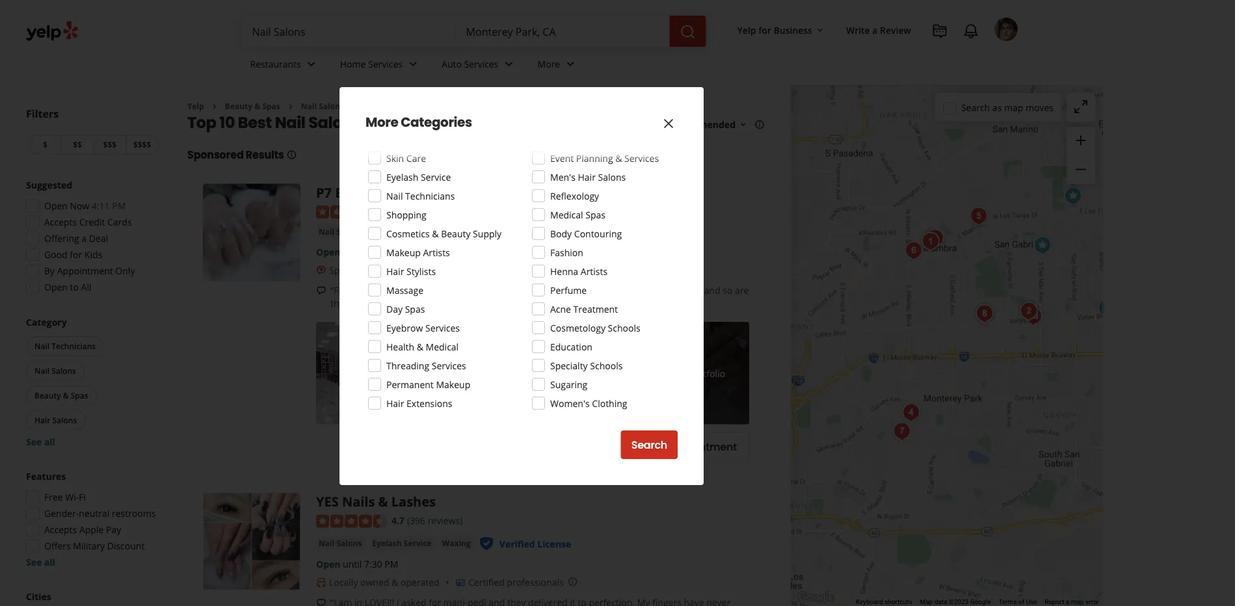 Task type: vqa. For each thing, say whether or not it's contained in the screenshot.
Virtual Consultations
no



Task type: describe. For each thing, give the bounding box(es) containing it.
6
[[544, 284, 550, 296]]

16 certified professionals v2 image
[[456, 578, 466, 588]]

4.4 link
[[392, 204, 405, 218]]

1 horizontal spatial beauty & spas
[[225, 101, 280, 112]]

clothing
[[592, 397, 628, 410]]

2 vertical spatial nail salons link
[[316, 537, 365, 550]]

kids
[[84, 249, 102, 261]]

their
[[331, 297, 350, 309]]

a down it
[[535, 297, 540, 309]]

keyboard shortcuts
[[856, 598, 913, 606]]

zoom out image
[[1074, 162, 1089, 177]]

friendly nails image
[[923, 224, 949, 250]]

open now 4:11 pm
[[44, 200, 126, 212]]

4:11
[[92, 200, 110, 212]]

16 locally owned v2 image
[[316, 578, 327, 588]]

care
[[407, 152, 426, 164]]

yes nails & lashes
[[316, 493, 436, 511]]

salons inside button
[[52, 415, 77, 426]]

permanent
[[386, 378, 434, 391]]

7:30 for nails
[[364, 558, 382, 571]]

16 speech v2 image for yes nails & lashes
[[316, 598, 327, 606]]

an
[[653, 440, 667, 454]]

body
[[550, 227, 572, 240]]

$$ button
[[61, 135, 93, 155]]

write a review link
[[841, 18, 917, 42]]

cosmetology
[[550, 322, 606, 334]]

2 horizontal spatial to
[[523, 297, 532, 309]]

yelp for yelp for business
[[738, 24, 756, 36]]

spas inside button
[[71, 390, 88, 401]]

nail technicians inside more categories dialog
[[386, 190, 455, 202]]

accepts credit cards
[[44, 216, 132, 228]]

spas up eyebrow services
[[405, 303, 425, 315]]

& right owned
[[392, 576, 398, 589]]

hair for hair stylists
[[386, 265, 404, 277]]

wow.
[[450, 284, 476, 296]]

technicians inside more categories dialog
[[405, 190, 455, 202]]

0 vertical spatial nail salons button
[[316, 225, 365, 238]]

makeup artists
[[386, 246, 450, 259]]

nail salon with those…"
[[542, 297, 643, 309]]

planning
[[576, 152, 613, 164]]

julie & kenny nails image
[[901, 238, 927, 264]]

nail up beauty & spas button
[[34, 366, 49, 376]]

specialty schools
[[550, 359, 623, 372]]

shortcuts
[[885, 598, 913, 606]]

16 luxury v2 image
[[419, 265, 429, 275]]

accepts for accepts apple pay
[[44, 524, 77, 536]]

(317 reviews)
[[407, 205, 463, 218]]

see all for features
[[26, 556, 55, 569]]

eyelash service inside more categories dialog
[[386, 171, 451, 183]]

auto services link
[[431, 47, 527, 85]]

free wi-fi
[[44, 491, 86, 504]]

map
[[920, 598, 933, 606]]

reviews) for p7 beaute day spa
[[428, 205, 463, 218]]

hair for hair extensions
[[386, 397, 404, 410]]

owned
[[360, 576, 389, 589]]

restaurants
[[250, 58, 301, 70]]

request
[[609, 440, 651, 454]]

0 vertical spatial day
[[385, 184, 410, 202]]

spas left 16 chevron right v2 icon in the left top of the page
[[262, 101, 280, 112]]

permanent makeup
[[386, 378, 471, 391]]

home
[[340, 58, 366, 70]]

give
[[517, 284, 534, 296]]

open up 16 locally owned v2 "icon" at the bottom left of the page
[[316, 558, 341, 571]]

offers military discount
[[44, 540, 145, 552]]

1 vertical spatial nail salons button
[[26, 361, 84, 381]]

gender-
[[44, 507, 79, 520]]

california
[[525, 112, 603, 133]]

reflexology
[[550, 190, 599, 202]]

nail technicians inside button
[[34, 341, 96, 352]]

services for threading services
[[432, 359, 466, 372]]

schools for cosmetology schools
[[608, 322, 641, 334]]

1 i from the left
[[378, 284, 381, 296]]

1 horizontal spatial medical
[[550, 209, 583, 221]]

yes
[[316, 493, 339, 511]]

eyelash inside more categories dialog
[[386, 171, 419, 183]]

speaks
[[329, 264, 359, 276]]

open down the by
[[44, 281, 68, 293]]

sort:
[[646, 118, 665, 131]]

open until 7:30 pm for beaute
[[316, 246, 398, 258]]

nail salons for the bottommost nail salons button
[[319, 538, 362, 549]]

24 verified filled v2 image
[[479, 536, 494, 552]]

license
[[538, 538, 571, 550]]

offering
[[44, 232, 79, 245]]

16 info v2 image
[[755, 120, 765, 130]]

hair for hair salons
[[34, 415, 50, 426]]

acne treatment
[[550, 303, 618, 315]]

extensions
[[407, 397, 452, 410]]

good for kids
[[44, 249, 102, 261]]

top
[[187, 112, 216, 133]]

user actions element
[[727, 16, 1036, 96]]

nail down 4.4 star rating image at the left top
[[319, 226, 335, 237]]

0 vertical spatial makeup
[[386, 246, 421, 259]]

1 horizontal spatial to
[[406, 284, 415, 296]]

beauty inside more categories dialog
[[441, 227, 471, 240]]

skin
[[386, 152, 404, 164]]

contouring
[[574, 227, 622, 240]]

p7 beaute day spa image
[[203, 184, 301, 281]]

(317 reviews) link
[[407, 204, 463, 218]]

stylists
[[407, 265, 436, 277]]

for for yelp
[[759, 24, 772, 36]]

beauty & spas inside button
[[34, 390, 88, 401]]

group containing features
[[22, 470, 161, 569]]

auto
[[442, 58, 462, 70]]

nail salons right 16 chevron right v2 icon in the left top of the page
[[301, 101, 344, 112]]

p7 beaute day spa
[[316, 184, 436, 202]]

pay
[[106, 524, 121, 536]]

4.4 star rating image
[[316, 206, 386, 219]]

park,
[[483, 112, 522, 133]]

as
[[993, 101, 1002, 114]]

discount
[[107, 540, 145, 552]]

eyebrow
[[386, 322, 423, 334]]

service inside more categories dialog
[[421, 171, 451, 183]]

16 chevron down v2 image
[[815, 25, 826, 36]]

features
[[26, 470, 66, 483]]

all for features
[[44, 556, 55, 569]]

sugaring
[[550, 378, 588, 391]]

2 i from the left
[[486, 284, 489, 296]]

hair salons button
[[26, 411, 85, 430]]

3 i from the left
[[577, 284, 580, 296]]

have
[[383, 284, 404, 296]]

1 horizontal spatial yes nails & lashes image
[[1061, 183, 1087, 209]]

keyboard shortcuts button
[[856, 598, 913, 606]]

services for home services
[[368, 58, 403, 70]]

see for features
[[26, 556, 42, 569]]

nail
[[542, 297, 559, 309]]

nail salons for the middle nail salons button
[[34, 366, 76, 376]]

expand map image
[[1074, 99, 1089, 114]]

write
[[846, 24, 870, 36]]

difference
[[452, 297, 495, 309]]

women's clothing
[[550, 397, 628, 410]]

4.7 link
[[392, 513, 405, 527]]

fashion nail studio image
[[966, 203, 992, 229]]

$
[[43, 139, 47, 150]]

(317
[[407, 205, 426, 218]]

1 horizontal spatial makeup
[[436, 378, 471, 391]]

mandarin
[[361, 264, 403, 276]]

data
[[935, 598, 948, 606]]

huge
[[429, 297, 450, 309]]

see all button for category
[[26, 436, 55, 448]]

see for category
[[26, 436, 42, 448]]

waxing button
[[440, 537, 474, 550]]

group containing category
[[23, 316, 161, 449]]

open to all
[[44, 281, 91, 293]]

chairs.
[[353, 297, 381, 309]]

a for offering
[[82, 232, 87, 245]]

& down eyebrow services
[[417, 341, 423, 353]]

until for beaute
[[343, 246, 362, 258]]

event
[[550, 152, 574, 164]]

open until 7:30 pm for nails
[[316, 558, 398, 571]]

1 horizontal spatial beauty
[[225, 101, 253, 112]]

yelp for yelp link
[[187, 101, 204, 112]]

filters
[[26, 107, 59, 121]]

could
[[491, 284, 515, 296]]

restaurants link
[[240, 47, 330, 85]]

search image
[[680, 24, 696, 40]]

accepts apple pay
[[44, 524, 121, 536]]

threading
[[386, 359, 429, 372]]

24 chevron down v2 image for restaurants
[[304, 56, 319, 72]]

monterey
[[405, 112, 480, 133]]



Task type: locate. For each thing, give the bounding box(es) containing it.
0 vertical spatial eyelash service
[[386, 171, 451, 183]]

1 see all from the top
[[26, 436, 55, 448]]

0 horizontal spatial medical
[[426, 341, 459, 353]]

luxury
[[432, 264, 461, 276]]

terms
[[999, 598, 1017, 606]]

1 horizontal spatial mj nail island image
[[1021, 304, 1047, 330]]

miss han beauty & nail image
[[1016, 298, 1042, 324], [1016, 298, 1042, 324]]

0 vertical spatial all
[[44, 436, 55, 448]]

write a review
[[846, 24, 912, 36]]

1 vertical spatial day
[[386, 303, 403, 315]]

a down say
[[421, 297, 426, 309]]

0 horizontal spatial mj nail island image
[[972, 301, 998, 327]]

0 horizontal spatial 24 chevron down v2 image
[[304, 56, 319, 72]]

1 all from the top
[[44, 436, 55, 448]]

google
[[971, 598, 991, 606]]

of
[[1019, 598, 1025, 606]]

more
[[538, 58, 560, 70], [366, 113, 398, 131]]

zoom in image
[[1074, 133, 1089, 148]]

1 vertical spatial nail technicians
[[34, 341, 96, 352]]

nail inside button
[[34, 341, 49, 352]]

more for more categories
[[366, 113, 398, 131]]

1 7:30 from the top
[[364, 246, 382, 258]]

24 chevron down v2 image inside restaurants link
[[304, 56, 319, 72]]

day down have on the left
[[386, 303, 403, 315]]

open until 7:30 pm up locally
[[316, 558, 398, 571]]

map for moves
[[1005, 101, 1024, 114]]

4.7 star rating image
[[316, 515, 386, 528]]

nail salons link down '4.7 star rating' image
[[316, 537, 365, 550]]

cosmetics & beauty supply
[[386, 227, 502, 240]]

mj nail island image
[[972, 301, 998, 327], [1021, 304, 1047, 330]]

1 vertical spatial nail salons link
[[316, 225, 365, 238]]

beauty & spas button
[[26, 386, 97, 406]]

reviews) for yes nails & lashes
[[428, 514, 463, 527]]

& right "planning"
[[616, 152, 622, 164]]

nail salons button down 4.4 star rating image at the left top
[[316, 225, 365, 238]]

16 speech v2 image
[[316, 286, 327, 296], [316, 598, 327, 606]]

beauty & spas up hair salons
[[34, 390, 88, 401]]

0 horizontal spatial search
[[632, 438, 668, 453]]

2 24 chevron down v2 image from the left
[[501, 56, 517, 72]]

0 vertical spatial nail salons link
[[301, 101, 344, 112]]

see all down hair salons button
[[26, 436, 55, 448]]

until for nails
[[343, 558, 362, 571]]

more categories dialog
[[0, 0, 1236, 606]]

0 horizontal spatial yes nails & lashes image
[[203, 493, 301, 590]]

1 horizontal spatial for
[[759, 24, 772, 36]]

day up 4.4 link
[[385, 184, 410, 202]]

0 horizontal spatial artists
[[423, 246, 450, 259]]

2 vertical spatial nail salons button
[[316, 537, 365, 550]]

hair extensions
[[386, 397, 452, 410]]

map right as
[[1005, 101, 1024, 114]]

spas
[[262, 101, 280, 112], [586, 209, 606, 221], [405, 303, 425, 315], [71, 390, 88, 401]]

0 vertical spatial pm
[[112, 200, 126, 212]]

0 vertical spatial service
[[421, 171, 451, 183]]

1 vertical spatial until
[[343, 558, 362, 571]]

None search field
[[242, 16, 709, 47]]

accepts for accepts credit cards
[[44, 216, 77, 228]]

7:30 up speaks mandarin
[[364, 246, 382, 258]]

men's
[[550, 171, 576, 183]]

open until 7:30 pm
[[316, 246, 398, 258], [316, 558, 398, 571]]

0 vertical spatial see
[[671, 367, 686, 380]]

acne
[[550, 303, 571, 315]]

16 chevron right v2 image
[[286, 101, 296, 112]]

technicians down category
[[52, 341, 96, 352]]

1 vertical spatial beauty & spas
[[34, 390, 88, 401]]

2 7:30 from the top
[[364, 558, 382, 571]]

0 horizontal spatial to
[[70, 281, 79, 293]]

16 speech v2 image down 16 locally owned v2 "icon" at the bottom left of the page
[[316, 598, 327, 606]]

(396 reviews) link
[[407, 513, 463, 527]]

nail salons button down '4.7 star rating' image
[[316, 537, 365, 550]]

nail technicians button
[[26, 337, 104, 356]]

nail down category
[[34, 341, 49, 352]]

1 open until 7:30 pm from the top
[[316, 246, 398, 258]]

2 vertical spatial see
[[26, 556, 42, 569]]

1 vertical spatial reviews)
[[428, 514, 463, 527]]

0 vertical spatial beauty
[[225, 101, 253, 112]]

1 horizontal spatial technicians
[[405, 190, 455, 202]]

see all button for features
[[26, 556, 55, 569]]

2 vertical spatial pm
[[385, 558, 398, 571]]

1 see all button from the top
[[26, 436, 55, 448]]

1 horizontal spatial 24 chevron down v2 image
[[563, 56, 579, 72]]

i left have on the left
[[378, 284, 381, 296]]

hair salons
[[34, 415, 77, 426]]

military
[[73, 540, 105, 552]]

hair down beauty & spas button
[[34, 415, 50, 426]]

open until 7:30 pm up speaks mandarin
[[316, 246, 398, 258]]

2 all from the top
[[44, 556, 55, 569]]

home services
[[340, 58, 403, 70]]

spas up hair salons
[[71, 390, 88, 401]]

service
[[421, 171, 451, 183], [404, 538, 432, 549]]

(396 reviews)
[[407, 514, 463, 527]]

2 vertical spatial beauty
[[34, 390, 61, 401]]

0 vertical spatial accepts
[[44, 216, 77, 228]]

service inside button
[[404, 538, 432, 549]]

pm for yes nails & lashes
[[385, 558, 398, 571]]

$$$$
[[133, 139, 151, 150]]

close image
[[661, 116, 677, 131]]

& right nails
[[378, 493, 388, 511]]

a inside group
[[82, 232, 87, 245]]

until up locally
[[343, 558, 362, 571]]

nail salons button up beauty & spas button
[[26, 361, 84, 381]]

0 vertical spatial yelp
[[738, 24, 756, 36]]

nail salons down 4.4 star rating image at the left top
[[319, 226, 362, 237]]

thing
[[354, 284, 376, 296]]

0 vertical spatial technicians
[[405, 190, 455, 202]]

services down sort:
[[625, 152, 659, 164]]

technicians up (317 reviews) link
[[405, 190, 455, 202]]

pm up mandarin
[[385, 246, 398, 258]]

until up speaks
[[343, 246, 362, 258]]

services inside home services link
[[368, 58, 403, 70]]

services right "auto"
[[464, 58, 499, 70]]

beauty inside button
[[34, 390, 61, 401]]

open up 16 speaks mandarin v2 image
[[316, 246, 341, 258]]

nail technicians up (317
[[386, 190, 455, 202]]

1 until from the top
[[343, 246, 362, 258]]

1 vertical spatial see
[[26, 436, 42, 448]]

all down hair salons button
[[44, 436, 55, 448]]

1 horizontal spatial search
[[962, 101, 990, 114]]

m2 nail lounge image
[[918, 229, 944, 255], [918, 229, 944, 255]]

1 vertical spatial see all
[[26, 556, 55, 569]]

pm inside group
[[112, 200, 126, 212]]

those…"
[[609, 297, 643, 309]]

1 vertical spatial eyelash service
[[372, 538, 432, 549]]

nail salons down '4.7 star rating' image
[[319, 538, 362, 549]]

nail salons inside group
[[34, 366, 76, 376]]

i right if
[[486, 284, 489, 296]]

notifications image
[[964, 23, 979, 39]]

a for report
[[1066, 598, 1070, 606]]

search inside button
[[632, 438, 668, 453]]

for left business
[[759, 24, 772, 36]]

yes nails & lashes link
[[316, 493, 436, 511]]

to left all
[[70, 281, 79, 293]]

eyelash service up spa
[[386, 171, 451, 183]]

say
[[417, 284, 431, 296]]

neutral
[[79, 507, 110, 520]]

1 reviews) from the top
[[428, 205, 463, 218]]

7:30 up owned
[[364, 558, 382, 571]]

a right write
[[873, 24, 878, 36]]

makes
[[391, 297, 419, 309]]

search button
[[621, 431, 678, 459]]

sponsored
[[187, 148, 244, 162]]

0 vertical spatial 16 speech v2 image
[[316, 286, 327, 296]]

more up skin
[[366, 113, 398, 131]]

24 chevron down v2 image inside the auto services link
[[501, 56, 517, 72]]

perfume
[[550, 284, 587, 296]]

& down (317 reviews)
[[432, 227, 439, 240]]

"first
[[331, 284, 352, 296]]

report
[[1045, 598, 1065, 606]]

nail salons link down 4.4 star rating image at the left top
[[316, 225, 365, 238]]

service up spa
[[421, 171, 451, 183]]

2 open until 7:30 pm from the top
[[316, 558, 398, 571]]

body contouring
[[550, 227, 622, 240]]

0 vertical spatial 7:30
[[364, 246, 382, 258]]

0 vertical spatial search
[[962, 101, 990, 114]]

1 horizontal spatial nail technicians
[[386, 190, 455, 202]]

locally owned & operated
[[329, 576, 440, 589]]

nail right 16 chevron right v2 icon in the left top of the page
[[301, 101, 317, 112]]

see up cities
[[26, 556, 42, 569]]

1 vertical spatial schools
[[590, 359, 623, 372]]

24 chevron down v2 image inside more link
[[563, 56, 579, 72]]

0 horizontal spatial map
[[1005, 101, 1024, 114]]

1 vertical spatial yes nails & lashes image
[[203, 493, 301, 590]]

2 accepts from the top
[[44, 524, 77, 536]]

& left 16 chevron right v2 icon in the left top of the page
[[255, 101, 260, 112]]

2 reviews) from the top
[[428, 514, 463, 527]]

until
[[343, 246, 362, 258], [343, 558, 362, 571]]

"first thing i have to say is... wow. if i could give it 6 stars, i would. this place is amazing and so are their chairs. it makes a huge difference going to a
[[331, 284, 749, 309]]

hair down permanent
[[386, 397, 404, 410]]

schools for specialty schools
[[590, 359, 623, 372]]

suggested
[[26, 179, 72, 191]]

info icon image
[[568, 577, 578, 587], [568, 577, 578, 587]]

appointment right an
[[669, 440, 737, 454]]

reviews) up cosmetics & beauty supply
[[428, 205, 463, 218]]

0 horizontal spatial yelp
[[187, 101, 204, 112]]

see down hair salons button
[[26, 436, 42, 448]]

all for category
[[44, 436, 55, 448]]

only
[[115, 265, 135, 277]]

2 16 speech v2 image from the top
[[316, 598, 327, 606]]

16 speech v2 image for p7 beaute day spa
[[316, 286, 327, 296]]

salons inside more categories dialog
[[598, 171, 626, 183]]

1 24 chevron down v2 image from the left
[[405, 56, 421, 72]]

portfolio
[[689, 367, 725, 380]]

1 vertical spatial more
[[366, 113, 398, 131]]

1 vertical spatial appointment
[[669, 440, 737, 454]]

business
[[774, 24, 813, 36]]

16 speaks mandarin v2 image
[[316, 265, 327, 275]]

2 see all button from the top
[[26, 556, 55, 569]]

by appointment only
[[44, 265, 135, 277]]

1 vertical spatial beauty
[[441, 227, 471, 240]]

$$
[[73, 139, 82, 150]]

0 vertical spatial beauty & spas
[[225, 101, 280, 112]]

use
[[1026, 598, 1037, 606]]

1 24 chevron down v2 image from the left
[[304, 56, 319, 72]]

open down suggested
[[44, 200, 68, 212]]

request an appointment button
[[596, 432, 750, 461]]

1 accepts from the top
[[44, 216, 77, 228]]

beauty down (317 reviews)
[[441, 227, 471, 240]]

0 horizontal spatial 24 chevron down v2 image
[[405, 56, 421, 72]]

0 vertical spatial medical
[[550, 209, 583, 221]]

beaute
[[335, 184, 381, 202]]

1 vertical spatial map
[[1071, 598, 1084, 606]]

schools down those…"
[[608, 322, 641, 334]]

yes nails & lashes image
[[1061, 183, 1087, 209], [203, 493, 301, 590]]

services down huge
[[425, 322, 460, 334]]

eyelash down skin care
[[386, 171, 419, 183]]

24 chevron down v2 image inside home services link
[[405, 56, 421, 72]]

for inside yelp for business button
[[759, 24, 772, 36]]

are
[[735, 284, 749, 296]]

24 chevron down v2 image
[[405, 56, 421, 72], [501, 56, 517, 72]]

see all button down "offers"
[[26, 556, 55, 569]]

yelp left business
[[738, 24, 756, 36]]

24 chevron down v2 image left "auto"
[[405, 56, 421, 72]]

0 horizontal spatial appointment
[[57, 265, 113, 277]]

more up california
[[538, 58, 560, 70]]

see all
[[26, 436, 55, 448], [26, 556, 55, 569]]

$$$$ button
[[126, 135, 159, 155]]

nail technicians down category
[[34, 341, 96, 352]]

day inside more categories dialog
[[386, 303, 403, 315]]

2 until from the top
[[343, 558, 362, 571]]

tick-tick time nails & spa image
[[889, 419, 915, 445]]

intrend nail studio image
[[1030, 233, 1056, 259]]

review
[[880, 24, 912, 36]]

cosmetics
[[386, 227, 430, 240]]

1 vertical spatial search
[[632, 438, 668, 453]]

2 see all from the top
[[26, 556, 55, 569]]

a right 'report'
[[1066, 598, 1070, 606]]

to down the give
[[523, 297, 532, 309]]

1 horizontal spatial more
[[538, 58, 560, 70]]

artists up luxury
[[423, 246, 450, 259]]

service down '(396'
[[404, 538, 432, 549]]

1 horizontal spatial 24 chevron down v2 image
[[501, 56, 517, 72]]

artists for perfume
[[581, 265, 608, 277]]

google image
[[794, 589, 837, 606]]

search for search as map moves
[[962, 101, 990, 114]]

1 vertical spatial medical
[[426, 341, 459, 353]]

1 horizontal spatial map
[[1071, 598, 1084, 606]]

a for write
[[873, 24, 878, 36]]

hair up have on the left
[[386, 265, 404, 277]]

beauty
[[225, 101, 253, 112], [441, 227, 471, 240], [34, 390, 61, 401]]

nail salons for top nail salons button
[[319, 226, 362, 237]]

fashion
[[550, 246, 584, 259]]

all down "offers"
[[44, 556, 55, 569]]

map for error
[[1071, 598, 1084, 606]]

24 chevron down v2 image for home services
[[405, 56, 421, 72]]

1 vertical spatial artists
[[581, 265, 608, 277]]

see all down "offers"
[[26, 556, 55, 569]]

24 chevron down v2 image
[[304, 56, 319, 72], [563, 56, 579, 72]]

nail up 4.4 link
[[386, 190, 403, 202]]

technicians inside button
[[52, 341, 96, 352]]

& up hair salons
[[63, 390, 69, 401]]

apple
[[79, 524, 104, 536]]

men's hair salons
[[550, 171, 626, 183]]

services inside the auto services link
[[464, 58, 499, 70]]

error
[[1086, 598, 1100, 606]]

schools right specialty
[[590, 359, 623, 372]]

terms of use
[[999, 598, 1037, 606]]

and
[[704, 284, 721, 296]]

0 horizontal spatial technicians
[[52, 341, 96, 352]]

eyelash inside button
[[372, 538, 402, 549]]

$$$ button
[[93, 135, 126, 155]]

2 24 chevron down v2 image from the left
[[563, 56, 579, 72]]

for inside group
[[70, 249, 82, 261]]

operated
[[401, 576, 440, 589]]

1 vertical spatial accepts
[[44, 524, 77, 536]]

see all for category
[[26, 436, 55, 448]]

0 vertical spatial yes nails & lashes image
[[1061, 183, 1087, 209]]

see left portfolio
[[671, 367, 686, 380]]

0 vertical spatial artists
[[423, 246, 450, 259]]

0 vertical spatial more
[[538, 58, 560, 70]]

restrooms
[[112, 507, 156, 520]]

0 vertical spatial eyelash
[[386, 171, 419, 183]]

eyelash service inside eyelash service button
[[372, 538, 432, 549]]

services for auto services
[[464, 58, 499, 70]]

hair inside button
[[34, 415, 50, 426]]

nail salons button
[[316, 225, 365, 238], [26, 361, 84, 381], [316, 537, 365, 550]]

1 vertical spatial see all button
[[26, 556, 55, 569]]

to
[[70, 281, 79, 293], [406, 284, 415, 296], [523, 297, 532, 309]]

0 vertical spatial open until 7:30 pm
[[316, 246, 398, 258]]

education
[[550, 341, 593, 353]]

a left deal
[[82, 232, 87, 245]]

to left say
[[406, 284, 415, 296]]

1 vertical spatial yelp
[[187, 101, 204, 112]]

0 vertical spatial see all button
[[26, 436, 55, 448]]

0 vertical spatial map
[[1005, 101, 1024, 114]]

technicians
[[405, 190, 455, 202], [52, 341, 96, 352]]

1 horizontal spatial i
[[486, 284, 489, 296]]

pm up 'cards' on the top left
[[112, 200, 126, 212]]

1 vertical spatial for
[[70, 249, 82, 261]]

0 horizontal spatial for
[[70, 249, 82, 261]]

moves
[[1026, 101, 1054, 114]]

0 vertical spatial for
[[759, 24, 772, 36]]

0 horizontal spatial beauty & spas
[[34, 390, 88, 401]]

yelp left 16 chevron right v2 image on the top left of the page
[[187, 101, 204, 112]]

1 vertical spatial technicians
[[52, 341, 96, 352]]

yelp inside yelp for business button
[[738, 24, 756, 36]]

more inside business categories element
[[538, 58, 560, 70]]

magic beauty wellness image
[[1094, 296, 1120, 322]]

24 chevron down v2 image for more
[[563, 56, 579, 72]]

group containing suggested
[[22, 179, 161, 298]]

would.
[[582, 284, 611, 296]]

nail salons link right 16 chevron right v2 icon in the left top of the page
[[301, 101, 344, 112]]

appointment inside button
[[669, 440, 737, 454]]

16 info v2 image
[[287, 150, 297, 160]]

24 chevron down v2 image right the restaurants
[[304, 56, 319, 72]]

1 vertical spatial 16 speech v2 image
[[316, 598, 327, 606]]

hair down "planning"
[[578, 171, 596, 183]]

verified license
[[500, 538, 571, 550]]

yelp link
[[187, 101, 204, 112]]

beauty right 16 chevron right v2 image on the top left of the page
[[225, 101, 253, 112]]

2 horizontal spatial beauty
[[441, 227, 471, 240]]

stars,
[[552, 284, 575, 296]]

beauty up hair salons
[[34, 390, 61, 401]]

16 chevron right v2 image
[[209, 101, 220, 112]]

accepts up offering on the left top of the page
[[44, 216, 77, 228]]

credit
[[79, 216, 105, 228]]

now
[[70, 200, 89, 212]]

(396
[[407, 514, 426, 527]]

nail technicians
[[386, 190, 455, 202], [34, 341, 96, 352]]

for for good
[[70, 249, 82, 261]]

pm for p7 beaute day spa
[[385, 246, 398, 258]]

shopping
[[386, 209, 427, 221]]

more inside dialog
[[366, 113, 398, 131]]

pm up locally owned & operated
[[385, 558, 398, 571]]

1 horizontal spatial artists
[[581, 265, 608, 277]]

24 chevron down v2 image for auto services
[[501, 56, 517, 72]]

projects image
[[932, 23, 948, 39]]

0 vertical spatial nail technicians
[[386, 190, 455, 202]]

1 vertical spatial eyelash
[[372, 538, 402, 549]]

nail down '4.7 star rating' image
[[319, 538, 335, 549]]

1 vertical spatial pm
[[385, 246, 398, 258]]

0 vertical spatial appointment
[[57, 265, 113, 277]]

$ button
[[29, 135, 61, 155]]

group
[[1067, 127, 1096, 184], [22, 179, 161, 298], [23, 316, 161, 449], [22, 470, 161, 569]]

0 horizontal spatial nail technicians
[[34, 341, 96, 352]]

mpj nail spa image
[[899, 400, 925, 426]]

mj nail island image
[[972, 301, 998, 327]]

eyelash service down "4.7" at the left of the page
[[372, 538, 432, 549]]

0 horizontal spatial beauty
[[34, 390, 61, 401]]

24 chevron down v2 image up california
[[563, 56, 579, 72]]

map left the "error"
[[1071, 598, 1084, 606]]

map region
[[779, 0, 1120, 606]]

artists up would.
[[581, 265, 608, 277]]

2 horizontal spatial i
[[577, 284, 580, 296]]

trulycure image
[[923, 225, 949, 251]]

eyelash down "4.7" at the left of the page
[[372, 538, 402, 549]]

health & medical
[[386, 341, 459, 353]]

7:30
[[364, 246, 382, 258], [364, 558, 382, 571]]

appointment inside group
[[57, 265, 113, 277]]

1 vertical spatial makeup
[[436, 378, 471, 391]]

& inside button
[[63, 390, 69, 401]]

is...
[[433, 284, 447, 296]]

beauty & spas left 16 chevron right v2 icon in the left top of the page
[[225, 101, 280, 112]]

i up salon
[[577, 284, 580, 296]]

0 horizontal spatial i
[[378, 284, 381, 296]]

business categories element
[[240, 47, 1018, 85]]

1 vertical spatial service
[[404, 538, 432, 549]]

services for eyebrow services
[[425, 322, 460, 334]]

1 16 speech v2 image from the top
[[316, 286, 327, 296]]

spas up contouring
[[586, 209, 606, 221]]

0 horizontal spatial makeup
[[386, 246, 421, 259]]

1 horizontal spatial yelp
[[738, 24, 756, 36]]

to inside group
[[70, 281, 79, 293]]

7:30 for beaute
[[364, 246, 382, 258]]

services right home
[[368, 58, 403, 70]]

yelp for business
[[738, 24, 813, 36]]

nail up 16 info v2 icon
[[275, 112, 305, 133]]

search for search
[[632, 438, 668, 453]]

more for more
[[538, 58, 560, 70]]

artists for hair stylists
[[423, 246, 450, 259]]

1 vertical spatial open until 7:30 pm
[[316, 558, 398, 571]]

medical up threading services
[[426, 341, 459, 353]]

nail inside more categories dialog
[[386, 190, 403, 202]]

nail salons
[[301, 101, 344, 112], [319, 226, 362, 237], [34, 366, 76, 376], [319, 538, 362, 549]]

1 vertical spatial all
[[44, 556, 55, 569]]

eyelash service button
[[370, 537, 434, 550]]



